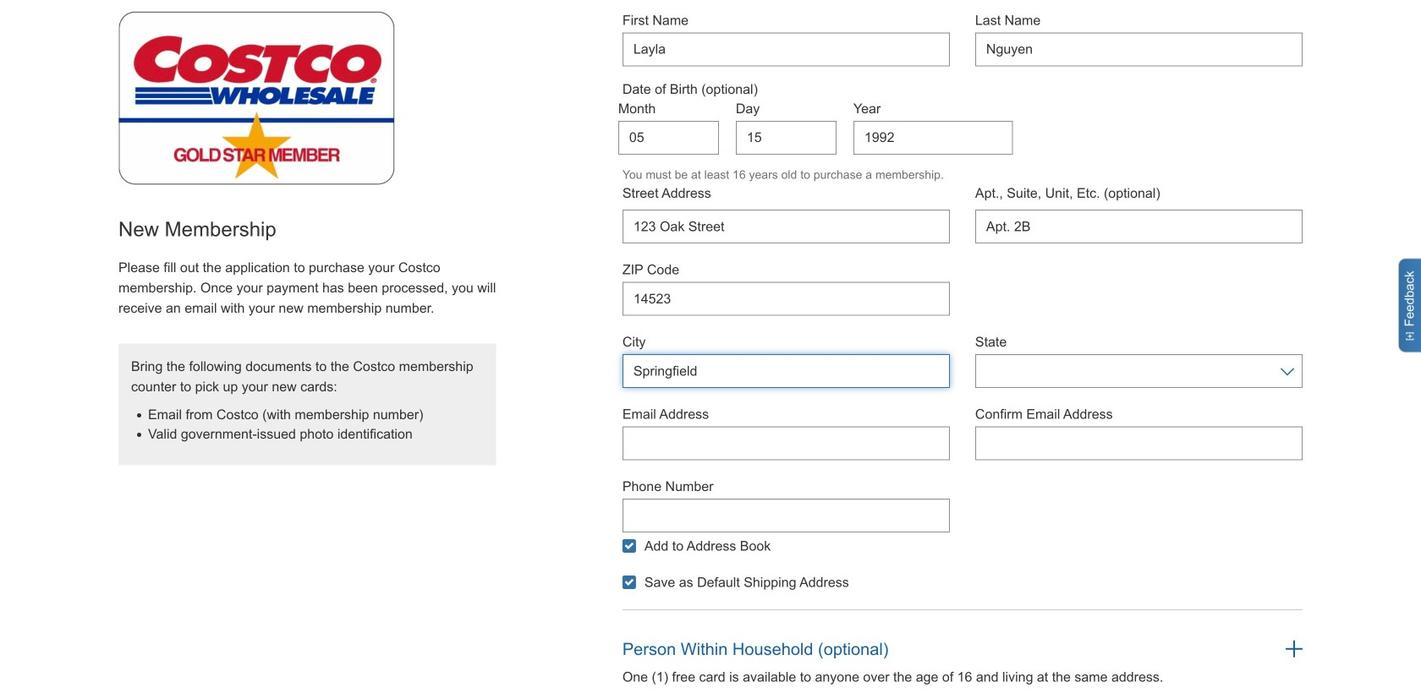 Task type: locate. For each thing, give the bounding box(es) containing it.
YYYY text field
[[854, 121, 1013, 155]]

None text field
[[623, 210, 950, 244], [623, 282, 950, 316], [623, 355, 950, 389], [623, 499, 950, 533], [623, 210, 950, 244], [623, 282, 950, 316], [623, 355, 950, 389], [623, 499, 950, 533]]

MM text field
[[618, 121, 719, 155]]

None email field
[[623, 427, 950, 461], [976, 427, 1303, 461], [623, 427, 950, 461], [976, 427, 1303, 461]]

costco gold star membership card image
[[118, 11, 396, 185]]

None text field
[[623, 33, 950, 66], [976, 33, 1303, 66], [976, 210, 1303, 244], [623, 33, 950, 66], [976, 33, 1303, 66], [976, 210, 1303, 244]]



Task type: describe. For each thing, give the bounding box(es) containing it.
DD text field
[[736, 121, 837, 155]]



Task type: vqa. For each thing, say whether or not it's contained in the screenshot.
Costco US homepage image
no



